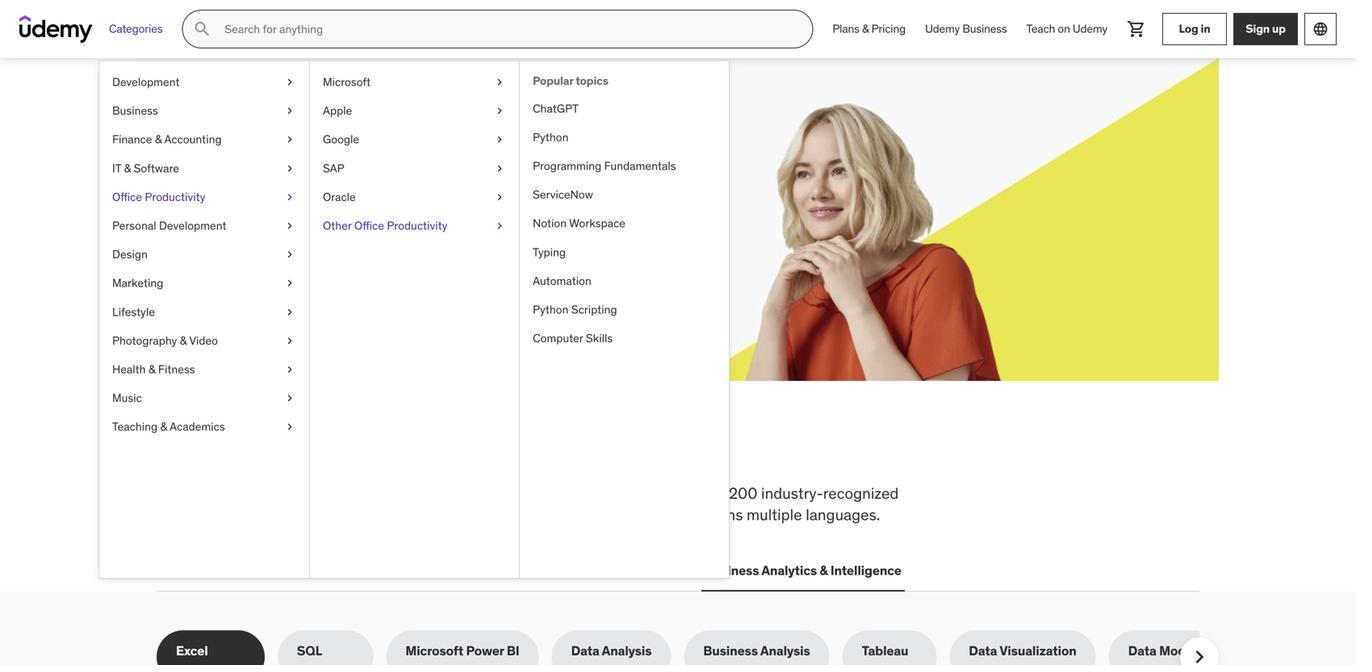 Task type: locate. For each thing, give the bounding box(es) containing it.
& right analytics
[[820, 562, 828, 579]]

skills down scripting
[[586, 331, 613, 346]]

data for data visualization
[[969, 643, 997, 659]]

0 horizontal spatial microsoft
[[323, 75, 371, 89]]

1 vertical spatial skills
[[345, 484, 380, 503]]

marketing
[[112, 276, 163, 290]]

xsmall image inside the personal development link
[[283, 218, 296, 234]]

xsmall image inside the sap link
[[493, 160, 506, 176]]

& left the video
[[180, 333, 187, 348]]

productivity
[[145, 190, 205, 204], [387, 218, 448, 233]]

development for web
[[190, 562, 271, 579]]

python for python scripting
[[533, 302, 569, 317]]

categories
[[109, 22, 163, 36]]

it
[[112, 161, 121, 175], [290, 562, 301, 579]]

xsmall image inside it & software 'link'
[[283, 160, 296, 176]]

in up including
[[508, 430, 540, 472]]

& right teaching
[[160, 420, 167, 434]]

0 vertical spatial it
[[112, 161, 121, 175]]

to
[[383, 484, 397, 503]]

plans & pricing
[[833, 22, 906, 36]]

in right log
[[1201, 21, 1211, 36]]

office right the other
[[354, 218, 384, 233]]

submit search image
[[192, 19, 212, 39]]

course.
[[381, 168, 423, 185]]

teaching & academics
[[112, 420, 225, 434]]

0 horizontal spatial skills
[[215, 128, 287, 162]]

automation
[[533, 274, 592, 288]]

1 udemy from the left
[[925, 22, 960, 36]]

2 udemy from the left
[[1073, 22, 1108, 36]]

communication
[[589, 562, 685, 579]]

data inside button
[[491, 562, 519, 579]]

0 horizontal spatial for
[[292, 128, 330, 162]]

1 horizontal spatial udemy
[[1073, 22, 1108, 36]]

xsmall image inside design link
[[283, 247, 296, 263]]

up
[[1272, 21, 1286, 36]]

business link
[[99, 97, 309, 125]]

microsoft inside "topic filters" element
[[406, 643, 463, 659]]

it certifications button
[[287, 552, 389, 590]]

data visualization
[[969, 643, 1077, 659]]

it left certifications
[[290, 562, 301, 579]]

computer skills link
[[520, 324, 729, 353]]

one
[[546, 430, 604, 472]]

starting
[[426, 168, 473, 185]]

analysis for business analysis
[[760, 643, 810, 659]]

xsmall image inside lifestyle link
[[283, 304, 296, 320]]

1 vertical spatial for
[[673, 484, 692, 503]]

1 horizontal spatial for
[[673, 484, 692, 503]]

0 vertical spatial in
[[1201, 21, 1211, 36]]

for up "potential"
[[292, 128, 330, 162]]

skills up workplace
[[268, 430, 355, 472]]

apple link
[[310, 97, 519, 125]]

microsoft left the power
[[406, 643, 463, 659]]

1 python from the top
[[533, 130, 569, 144]]

1 vertical spatial skills
[[586, 331, 613, 346]]

0 horizontal spatial udemy
[[925, 22, 960, 36]]

xsmall image for apple
[[493, 103, 506, 119]]

skills
[[215, 128, 287, 162], [586, 331, 613, 346]]

python for python
[[533, 130, 569, 144]]

$12.99
[[215, 186, 254, 203]]

spans
[[703, 505, 743, 524]]

languages.
[[806, 505, 880, 524]]

photography
[[112, 333, 177, 348]]

design link
[[99, 240, 309, 269]]

it & software
[[112, 161, 179, 175]]

1 horizontal spatial it
[[290, 562, 301, 579]]

udemy inside teach on udemy link
[[1073, 22, 1108, 36]]

& for accounting
[[155, 132, 162, 147]]

microsoft for microsoft
[[323, 75, 371, 89]]

xsmall image inside marketing link
[[283, 275, 296, 291]]

log
[[1179, 21, 1199, 36]]

2 python from the top
[[533, 302, 569, 317]]

xsmall image for office productivity
[[283, 189, 296, 205]]

1 vertical spatial it
[[290, 562, 301, 579]]

1 horizontal spatial analysis
[[760, 643, 810, 659]]

xsmall image for business
[[283, 103, 296, 119]]

data
[[491, 562, 519, 579], [571, 643, 599, 659], [969, 643, 997, 659], [1128, 643, 1157, 659]]

with
[[343, 168, 368, 185]]

sap
[[323, 161, 344, 175]]

it inside 'link'
[[112, 161, 121, 175]]

xsmall image inside microsoft link
[[493, 74, 506, 90]]

business inside button
[[705, 562, 759, 579]]

productivity up personal development
[[145, 190, 205, 204]]

0 horizontal spatial analysis
[[602, 643, 652, 659]]

& inside "link"
[[862, 22, 869, 36]]

your up through
[[261, 168, 286, 185]]

0 vertical spatial skills
[[215, 128, 287, 162]]

next image
[[1187, 644, 1213, 665]]

oracle
[[323, 190, 356, 204]]

business inside "topic filters" element
[[703, 643, 758, 659]]

servicenow
[[533, 187, 593, 202]]

0 horizontal spatial your
[[261, 168, 286, 185]]

1 vertical spatial python
[[533, 302, 569, 317]]

business
[[963, 22, 1007, 36], [112, 103, 158, 118], [705, 562, 759, 579], [703, 643, 758, 659]]

xsmall image
[[283, 103, 296, 119], [493, 103, 506, 119], [283, 132, 296, 148], [493, 132, 506, 148], [493, 160, 506, 176], [283, 189, 296, 205], [283, 275, 296, 291], [283, 304, 296, 320], [283, 362, 296, 377], [283, 419, 296, 435]]

udemy right the on on the right
[[1073, 22, 1108, 36]]

plans
[[833, 22, 860, 36]]

& for software
[[124, 161, 131, 175]]

1 vertical spatial office
[[354, 218, 384, 233]]

data left visualization
[[969, 643, 997, 659]]

xsmall image for google
[[493, 132, 506, 148]]

for up and
[[673, 484, 692, 503]]

xsmall image inside teaching & academics link
[[283, 419, 296, 435]]

skills up the supports
[[345, 484, 380, 503]]

xsmall image for development
[[283, 74, 296, 90]]

2 vertical spatial development
[[190, 562, 271, 579]]

microsoft link
[[310, 68, 519, 97]]

xsmall image inside google link
[[493, 132, 506, 148]]

0 vertical spatial your
[[334, 128, 393, 162]]

1 vertical spatial microsoft
[[406, 643, 463, 659]]

sign up link
[[1234, 13, 1298, 45]]

for inside covering critical workplace skills to technical topics, including prep content for over 200 industry-recognized certifications, our catalog supports well-rounded professional development and spans multiple languages.
[[673, 484, 692, 503]]

microsoft up apple
[[323, 75, 371, 89]]

web development button
[[157, 552, 274, 590]]

0 vertical spatial office
[[112, 190, 142, 204]]

log in link
[[1163, 13, 1227, 45]]

xsmall image inside the office productivity link
[[283, 189, 296, 205]]

200
[[729, 484, 758, 503]]

0 vertical spatial productivity
[[145, 190, 205, 204]]

0 horizontal spatial office
[[112, 190, 142, 204]]

dec
[[305, 186, 328, 203]]

it down finance
[[112, 161, 121, 175]]

python down chatgpt
[[533, 130, 569, 144]]

& right plans
[[862, 22, 869, 36]]

1 analysis from the left
[[602, 643, 652, 659]]

xsmall image inside business link
[[283, 103, 296, 119]]

video
[[189, 333, 218, 348]]

xsmall image for oracle
[[493, 189, 506, 205]]

1 vertical spatial productivity
[[387, 218, 448, 233]]

data left science
[[491, 562, 519, 579]]

science
[[522, 562, 570, 579]]

productivity down the oracle link
[[387, 218, 448, 233]]

data left modeling
[[1128, 643, 1157, 659]]

skills up expand
[[215, 128, 287, 162]]

python scripting link
[[520, 295, 729, 324]]

0 vertical spatial for
[[292, 128, 330, 162]]

xsmall image inside music link
[[283, 390, 296, 406]]

xsmall image for teaching & academics
[[283, 419, 296, 435]]

xsmall image for other office productivity
[[493, 218, 506, 234]]

udemy business link
[[916, 10, 1017, 48]]

udemy right "pricing"
[[925, 22, 960, 36]]

teach on udemy link
[[1017, 10, 1117, 48]]

xsmall image for lifestyle
[[283, 304, 296, 320]]

all the skills you need in one place
[[157, 430, 694, 472]]

& left "software"
[[124, 161, 131, 175]]

xsmall image inside the oracle link
[[493, 189, 506, 205]]

chatgpt
[[533, 101, 579, 116]]

xsmall image inside the other office productivity link
[[493, 218, 506, 234]]

0 horizontal spatial it
[[112, 161, 121, 175]]

1 vertical spatial development
[[159, 218, 226, 233]]

udemy inside udemy business link
[[925, 22, 960, 36]]

0 vertical spatial python
[[533, 130, 569, 144]]

microsoft inside microsoft link
[[323, 75, 371, 89]]

xsmall image inside development link
[[283, 74, 296, 90]]

computer
[[533, 331, 583, 346]]

0 horizontal spatial productivity
[[145, 190, 205, 204]]

finance & accounting
[[112, 132, 222, 147]]

python scripting
[[533, 302, 617, 317]]

1 horizontal spatial in
[[1201, 21, 1211, 36]]

xsmall image inside health & fitness link
[[283, 362, 296, 377]]

it inside button
[[290, 562, 301, 579]]

business for business
[[112, 103, 158, 118]]

teaching & academics link
[[99, 413, 309, 441]]

python up computer
[[533, 302, 569, 317]]

potential
[[289, 168, 340, 185]]

music
[[112, 391, 142, 405]]

data right bi
[[571, 643, 599, 659]]

analytics
[[762, 562, 817, 579]]

business for business analysis
[[703, 643, 758, 659]]

your up with on the left top
[[334, 128, 393, 162]]

0 horizontal spatial in
[[508, 430, 540, 472]]

typing
[[533, 245, 566, 259]]

teach on udemy
[[1027, 22, 1108, 36]]

1 horizontal spatial office
[[354, 218, 384, 233]]

& for academics
[[160, 420, 167, 434]]

& right finance
[[155, 132, 162, 147]]

1 vertical spatial your
[[261, 168, 286, 185]]

health
[[112, 362, 146, 377]]

software
[[134, 161, 179, 175]]

0 vertical spatial microsoft
[[323, 75, 371, 89]]

xsmall image inside the "finance & accounting" 'link'
[[283, 132, 296, 148]]

development right web
[[190, 562, 271, 579]]

future
[[398, 128, 477, 162]]

&
[[862, 22, 869, 36], [155, 132, 162, 147], [124, 161, 131, 175], [180, 333, 187, 348], [148, 362, 155, 377], [160, 420, 167, 434], [820, 562, 828, 579]]

skills
[[268, 430, 355, 472], [345, 484, 380, 503]]

web
[[160, 562, 187, 579]]

you
[[361, 430, 419, 472]]

xsmall image inside apple link
[[493, 103, 506, 119]]

python link
[[520, 123, 729, 152]]

academics
[[170, 420, 225, 434]]

development down the office productivity link in the left of the page
[[159, 218, 226, 233]]

data for data science
[[491, 562, 519, 579]]

log in
[[1179, 21, 1211, 36]]

xsmall image for photography & video
[[283, 333, 296, 349]]

& inside button
[[820, 562, 828, 579]]

development
[[112, 75, 180, 89], [159, 218, 226, 233], [190, 562, 271, 579]]

on
[[1058, 22, 1070, 36]]

xsmall image inside photography & video link
[[283, 333, 296, 349]]

office up the personal
[[112, 190, 142, 204]]

1 horizontal spatial microsoft
[[406, 643, 463, 659]]

xsmall image
[[283, 74, 296, 90], [493, 74, 506, 90], [283, 160, 296, 176], [493, 189, 506, 205], [283, 218, 296, 234], [493, 218, 506, 234], [283, 247, 296, 263], [283, 333, 296, 349], [283, 390, 296, 406]]

development down categories dropdown button
[[112, 75, 180, 89]]

xsmall image for microsoft
[[493, 74, 506, 90]]

2 analysis from the left
[[760, 643, 810, 659]]

& right health
[[148, 362, 155, 377]]

development inside button
[[190, 562, 271, 579]]

sign
[[1246, 21, 1270, 36]]

communication button
[[586, 552, 688, 590]]

1 horizontal spatial productivity
[[387, 218, 448, 233]]

sap link
[[310, 154, 519, 183]]

1 horizontal spatial skills
[[586, 331, 613, 346]]

lifestyle link
[[99, 298, 309, 326]]



Task type: describe. For each thing, give the bounding box(es) containing it.
other office productivity link
[[310, 211, 519, 240]]

sign up
[[1246, 21, 1286, 36]]

intelligence
[[831, 562, 902, 579]]

data for data analysis
[[571, 643, 599, 659]]

workplace
[[271, 484, 342, 503]]

tableau
[[862, 643, 909, 659]]

& for fitness
[[148, 362, 155, 377]]

categories button
[[99, 10, 172, 48]]

a
[[371, 168, 378, 185]]

at
[[476, 168, 487, 185]]

development link
[[99, 68, 309, 97]]

power
[[466, 643, 504, 659]]

accounting
[[164, 132, 222, 147]]

data analysis
[[571, 643, 652, 659]]

place
[[610, 430, 694, 472]]

for inside 'skills for your future expand your potential with a course. starting at just $12.99 through dec 15.'
[[292, 128, 330, 162]]

notion workspace link
[[520, 209, 729, 238]]

it for it certifications
[[290, 562, 301, 579]]

design
[[112, 247, 148, 262]]

udemy business
[[925, 22, 1007, 36]]

data science
[[491, 562, 570, 579]]

xsmall image for it & software
[[283, 160, 296, 176]]

data science button
[[488, 552, 573, 590]]

xsmall image for music
[[283, 390, 296, 406]]

other office productivity element
[[519, 61, 729, 578]]

business analytics & intelligence button
[[701, 552, 905, 590]]

Search for anything text field
[[221, 15, 793, 43]]

topics
[[576, 73, 609, 88]]

other
[[323, 218, 352, 233]]

typing link
[[520, 238, 729, 267]]

& for video
[[180, 333, 187, 348]]

including
[[516, 484, 578, 503]]

topic filters element
[[157, 631, 1235, 665]]

lifestyle
[[112, 305, 155, 319]]

the
[[210, 430, 261, 472]]

chatgpt link
[[520, 94, 729, 123]]

it certifications
[[290, 562, 386, 579]]

plans & pricing link
[[823, 10, 916, 48]]

teach
[[1027, 22, 1055, 36]]

1 horizontal spatial your
[[334, 128, 393, 162]]

prep
[[582, 484, 613, 503]]

sql
[[297, 643, 322, 659]]

0 vertical spatial skills
[[268, 430, 355, 472]]

personal development
[[112, 218, 226, 233]]

business for business analytics & intelligence
[[705, 562, 759, 579]]

industry-
[[761, 484, 823, 503]]

xsmall image for sap
[[493, 160, 506, 176]]

rounded
[[432, 505, 489, 524]]

notion workspace
[[533, 216, 626, 231]]

health & fitness
[[112, 362, 195, 377]]

skills inside "link"
[[586, 331, 613, 346]]

photography & video link
[[99, 326, 309, 355]]

recognized
[[823, 484, 899, 503]]

xsmall image for finance & accounting
[[283, 132, 296, 148]]

covering critical workplace skills to technical topics, including prep content for over 200 industry-recognized certifications, our catalog supports well-rounded professional development and spans multiple languages.
[[157, 484, 899, 524]]

programming fundamentals
[[533, 159, 676, 173]]

web development
[[160, 562, 271, 579]]

automation link
[[520, 267, 729, 295]]

well-
[[398, 505, 432, 524]]

udemy image
[[19, 15, 93, 43]]

modeling
[[1159, 643, 1216, 659]]

data for data modeling
[[1128, 643, 1157, 659]]

certifications
[[303, 562, 386, 579]]

marketing link
[[99, 269, 309, 298]]

expand
[[215, 168, 258, 185]]

xsmall image for health & fitness
[[283, 362, 296, 377]]

other office productivity
[[323, 218, 448, 233]]

our
[[253, 505, 276, 524]]

it for it & software
[[112, 161, 121, 175]]

workspace
[[569, 216, 626, 231]]

skills inside covering critical workplace skills to technical topics, including prep content for over 200 industry-recognized certifications, our catalog supports well-rounded professional development and spans multiple languages.
[[345, 484, 380, 503]]

microsoft power bi
[[406, 643, 519, 659]]

skills inside 'skills for your future expand your potential with a course. starting at just $12.99 through dec 15.'
[[215, 128, 287, 162]]

bi
[[507, 643, 519, 659]]

development for personal
[[159, 218, 226, 233]]

covering
[[157, 484, 218, 503]]

teaching
[[112, 420, 158, 434]]

personal
[[112, 218, 156, 233]]

& for pricing
[[862, 22, 869, 36]]

and
[[673, 505, 699, 524]]

xsmall image for marketing
[[283, 275, 296, 291]]

catalog
[[279, 505, 330, 524]]

1 vertical spatial in
[[508, 430, 540, 472]]

through
[[257, 186, 302, 203]]

microsoft for microsoft power bi
[[406, 643, 463, 659]]

analysis for data analysis
[[602, 643, 652, 659]]

it & software link
[[99, 154, 309, 183]]

choose a language image
[[1313, 21, 1329, 37]]

xsmall image for design
[[283, 247, 296, 263]]

leadership
[[405, 562, 472, 579]]

15.
[[331, 186, 347, 203]]

topics,
[[466, 484, 512, 503]]

office productivity link
[[99, 183, 309, 211]]

pricing
[[872, 22, 906, 36]]

photography & video
[[112, 333, 218, 348]]

skills for your future expand your potential with a course. starting at just $12.99 through dec 15.
[[215, 128, 511, 203]]

xsmall image for personal development
[[283, 218, 296, 234]]

0 vertical spatial development
[[112, 75, 180, 89]]

business analytics & intelligence
[[705, 562, 902, 579]]

scripting
[[571, 302, 617, 317]]

business analysis
[[703, 643, 810, 659]]

just
[[490, 168, 511, 185]]

fitness
[[158, 362, 195, 377]]

certifications,
[[157, 505, 250, 524]]

content
[[617, 484, 670, 503]]

shopping cart with 0 items image
[[1127, 19, 1146, 39]]

development
[[580, 505, 670, 524]]



Task type: vqa. For each thing, say whether or not it's contained in the screenshot.
the advanced - technique - module 3
no



